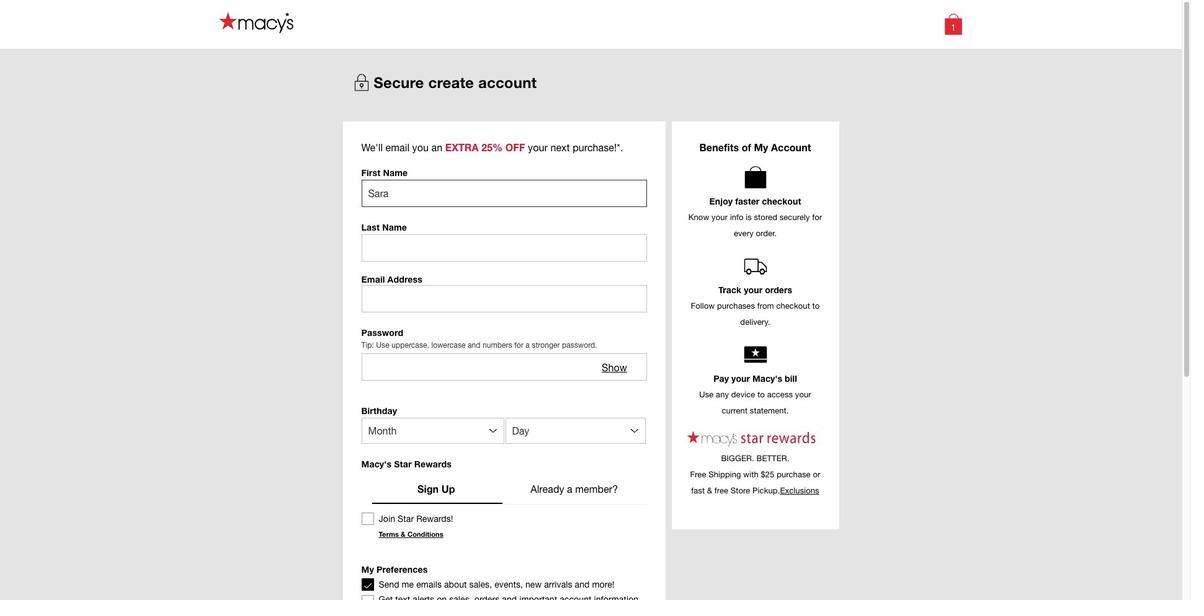 Task type: vqa. For each thing, say whether or not it's contained in the screenshot.
bottommost Round
no



Task type: describe. For each thing, give the bounding box(es) containing it.
shopping bag has 1 item image
[[943, 11, 963, 36]]



Task type: locate. For each thing, give the bounding box(es) containing it.
None text field
[[361, 180, 647, 207]]

None text field
[[361, 235, 647, 262]]

None checkbox
[[361, 579, 374, 591]]

None email field
[[361, 286, 647, 313]]

None checkbox
[[361, 513, 374, 526], [361, 595, 374, 601], [361, 513, 374, 526], [361, 595, 374, 601]]

None password field
[[361, 354, 647, 381]]

main content
[[343, 122, 665, 601]]

gen secure bk huge image
[[352, 73, 371, 92]]



